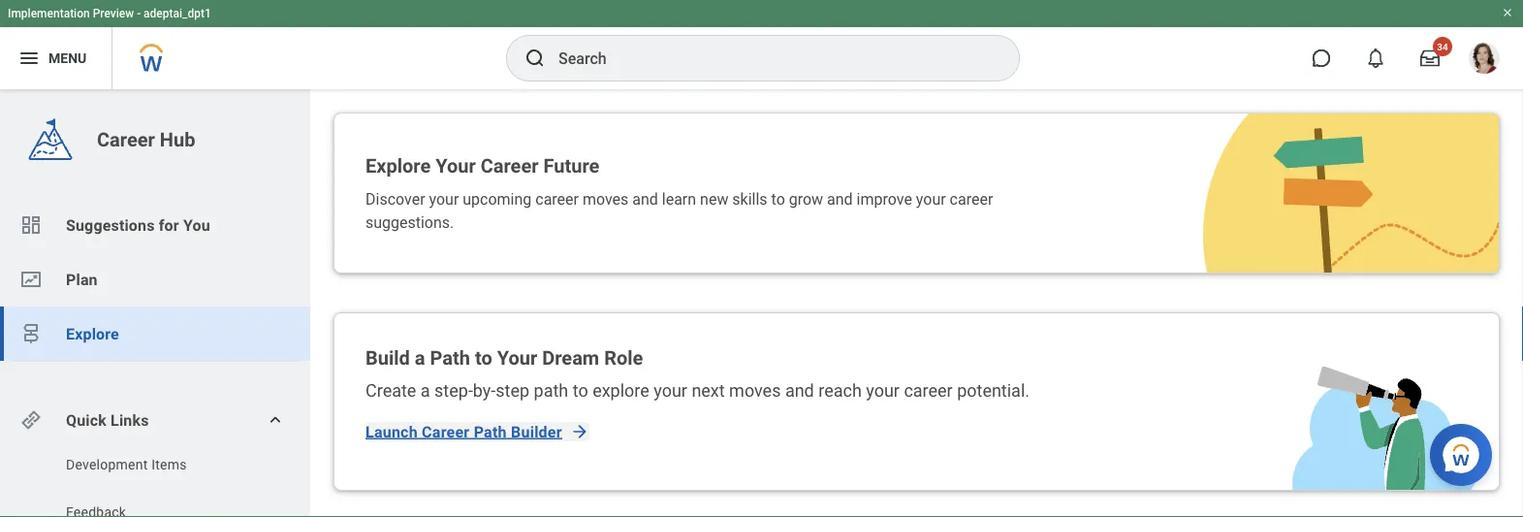 Task type: vqa. For each thing, say whether or not it's contained in the screenshot.
'region'
no



Task type: locate. For each thing, give the bounding box(es) containing it.
Search Workday  search field
[[559, 37, 980, 80]]

to up by-
[[475, 346, 493, 369]]

career down step-
[[422, 422, 470, 441]]

career
[[97, 128, 155, 151], [481, 154, 539, 177], [422, 422, 470, 441]]

role
[[604, 346, 643, 369]]

reach
[[819, 381, 862, 401]]

0 horizontal spatial to
[[475, 346, 493, 369]]

career for potential.
[[904, 381, 953, 401]]

path down by-
[[474, 422, 507, 441]]

implementation
[[8, 7, 90, 20]]

0 horizontal spatial moves
[[583, 190, 629, 208]]

to right path
[[573, 381, 588, 401]]

2 horizontal spatial to
[[772, 190, 785, 208]]

1 vertical spatial a
[[421, 381, 430, 401]]

and left learn
[[633, 190, 658, 208]]

your
[[429, 190, 459, 208], [916, 190, 946, 208], [654, 381, 688, 401], [866, 381, 900, 401]]

0 vertical spatial explore
[[366, 154, 431, 177]]

discover your upcoming career moves and learn new skills to grow and improve your career suggestions.
[[366, 190, 994, 231]]

path for a
[[430, 346, 470, 369]]

your up step
[[497, 346, 538, 369]]

0 vertical spatial to
[[772, 190, 785, 208]]

launch career path builder icon image
[[1293, 366, 1480, 490]]

moves down future
[[583, 190, 629, 208]]

2 horizontal spatial and
[[827, 190, 853, 208]]

career hub
[[97, 128, 195, 151]]

items
[[151, 456, 187, 472]]

suggestions for you
[[66, 216, 210, 234]]

explore down plan
[[66, 324, 119, 343]]

0 vertical spatial your
[[436, 154, 476, 177]]

1 horizontal spatial your
[[497, 346, 538, 369]]

explore
[[366, 154, 431, 177], [66, 324, 119, 343]]

career right improve
[[950, 190, 994, 208]]

career up the upcoming
[[481, 154, 539, 177]]

explore for explore your career future
[[366, 154, 431, 177]]

path
[[534, 381, 569, 401]]

path
[[430, 346, 470, 369], [474, 422, 507, 441]]

and for grow
[[827, 190, 853, 208]]

and
[[633, 190, 658, 208], [827, 190, 853, 208], [786, 381, 815, 401]]

2 vertical spatial career
[[422, 422, 470, 441]]

0 horizontal spatial path
[[430, 346, 470, 369]]

path up step-
[[430, 346, 470, 369]]

0 horizontal spatial explore
[[66, 324, 119, 343]]

list
[[0, 198, 310, 361]]

1 vertical spatial career
[[481, 154, 539, 177]]

0 vertical spatial a
[[415, 346, 425, 369]]

hub
[[160, 128, 195, 151]]

2 vertical spatial to
[[573, 381, 588, 401]]

0 horizontal spatial and
[[633, 190, 658, 208]]

0 vertical spatial moves
[[583, 190, 629, 208]]

0 vertical spatial path
[[430, 346, 470, 369]]

-
[[137, 7, 141, 20]]

and left reach
[[786, 381, 815, 401]]

upcoming
[[463, 190, 532, 208]]

timeline milestone image
[[19, 322, 43, 345]]

path inside button
[[474, 422, 507, 441]]

moves
[[583, 190, 629, 208], [730, 381, 781, 401]]

to inside the discover your upcoming career moves and learn new skills to grow and improve your career suggestions.
[[772, 190, 785, 208]]

career down future
[[536, 190, 579, 208]]

quick links
[[66, 411, 149, 429]]

1 horizontal spatial to
[[573, 381, 588, 401]]

suggestions.
[[366, 213, 454, 231]]

potential.
[[958, 381, 1030, 401]]

1 vertical spatial explore
[[66, 324, 119, 343]]

your
[[436, 154, 476, 177], [497, 346, 538, 369]]

1 vertical spatial path
[[474, 422, 507, 441]]

suggestions for you link
[[0, 198, 310, 252]]

implementation preview -   adeptai_dpt1
[[8, 7, 211, 20]]

0 horizontal spatial career
[[97, 128, 155, 151]]

justify image
[[17, 47, 41, 70]]

career inside button
[[422, 422, 470, 441]]

and right grow
[[827, 190, 853, 208]]

onboarding home image
[[19, 268, 43, 291]]

quick links element
[[19, 401, 295, 439]]

1 horizontal spatial and
[[786, 381, 815, 401]]

a right build
[[415, 346, 425, 369]]

1 horizontal spatial path
[[474, 422, 507, 441]]

a
[[415, 346, 425, 369], [421, 381, 430, 401]]

1 horizontal spatial career
[[422, 422, 470, 441]]

2 horizontal spatial career
[[481, 154, 539, 177]]

1 vertical spatial moves
[[730, 381, 781, 401]]

and for moves
[[786, 381, 815, 401]]

moves right next
[[730, 381, 781, 401]]

explore link
[[0, 307, 310, 361]]

new
[[700, 190, 729, 208]]

discover
[[366, 190, 425, 208]]

dashboard image
[[19, 213, 43, 237]]

career
[[536, 190, 579, 208], [950, 190, 994, 208], [904, 381, 953, 401]]

to left grow
[[772, 190, 785, 208]]

34
[[1438, 41, 1449, 52]]

your left next
[[654, 381, 688, 401]]

a left step-
[[421, 381, 430, 401]]

development items link
[[64, 455, 263, 474]]

career left hub
[[97, 128, 155, 151]]

create
[[366, 381, 417, 401]]

explore up discover
[[366, 154, 431, 177]]

1 horizontal spatial explore
[[366, 154, 431, 177]]

launch career path builder
[[366, 422, 562, 441]]

1 vertical spatial to
[[475, 346, 493, 369]]

career left potential.
[[904, 381, 953, 401]]

to
[[772, 190, 785, 208], [475, 346, 493, 369], [573, 381, 588, 401]]

your up the upcoming
[[436, 154, 476, 177]]

your right improve
[[916, 190, 946, 208]]

you
[[183, 216, 210, 234]]

explore for explore
[[66, 324, 119, 343]]



Task type: describe. For each thing, give the bounding box(es) containing it.
search image
[[524, 47, 547, 70]]

plan
[[66, 270, 98, 289]]

inbox large image
[[1421, 49, 1440, 68]]

career for suggestions.
[[950, 190, 994, 208]]

next
[[692, 381, 725, 401]]

step-
[[435, 381, 473, 401]]

menu banner
[[0, 0, 1524, 89]]

34 button
[[1409, 37, 1453, 80]]

development items
[[66, 456, 187, 472]]

1 vertical spatial your
[[497, 346, 538, 369]]

step
[[496, 381, 530, 401]]

links
[[111, 411, 149, 429]]

learn
[[662, 190, 697, 208]]

launch
[[366, 422, 418, 441]]

your up suggestions.
[[429, 190, 459, 208]]

preview
[[93, 7, 134, 20]]

build
[[366, 346, 410, 369]]

by-
[[473, 381, 496, 401]]

notifications large image
[[1367, 49, 1386, 68]]

skills
[[733, 190, 768, 208]]

adeptai_dpt1
[[144, 7, 211, 20]]

development
[[66, 456, 148, 472]]

future
[[544, 154, 600, 177]]

chevron up small image
[[266, 410, 285, 430]]

for
[[159, 216, 179, 234]]

suggestions
[[66, 216, 155, 234]]

path for career
[[474, 422, 507, 441]]

builder
[[511, 422, 562, 441]]

link image
[[19, 408, 43, 432]]

profile logan mcneil image
[[1470, 43, 1501, 78]]

your right reach
[[866, 381, 900, 401]]

0 horizontal spatial your
[[436, 154, 476, 177]]

menu button
[[0, 27, 112, 89]]

a for create
[[421, 381, 430, 401]]

quick
[[66, 411, 107, 429]]

explore your career future
[[366, 154, 600, 177]]

menu
[[49, 50, 87, 66]]

a for build
[[415, 346, 425, 369]]

grow
[[789, 190, 824, 208]]

development items list
[[0, 455, 310, 517]]

dream
[[542, 346, 600, 369]]

1 horizontal spatial moves
[[730, 381, 781, 401]]

close environment banner image
[[1503, 7, 1514, 18]]

create a step-by-step path to explore your next moves and reach your career potential.
[[366, 381, 1030, 401]]

build a path to your dream role
[[366, 346, 643, 369]]

improve
[[857, 190, 913, 208]]

list containing suggestions for you
[[0, 198, 310, 361]]

0 vertical spatial career
[[97, 128, 155, 151]]

plan link
[[0, 252, 310, 307]]

explore
[[593, 381, 650, 401]]

arrow right image
[[570, 422, 590, 441]]

moves inside the discover your upcoming career moves and learn new skills to grow and improve your career suggestions.
[[583, 190, 629, 208]]

launch career path builder button
[[366, 422, 590, 441]]



